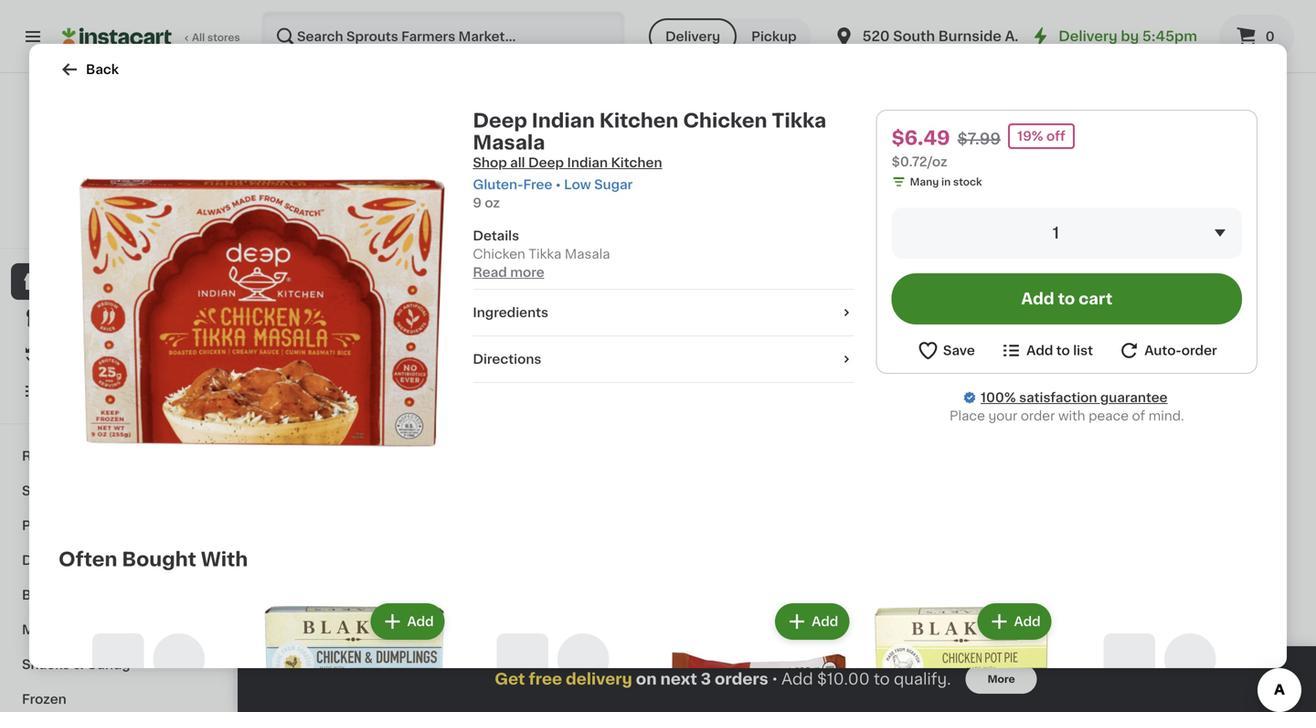 Task type: locate. For each thing, give the bounding box(es) containing it.
sponsored badge image
[[954, 271, 1010, 281], [784, 655, 840, 665]]

sprouts for sprouts brands
[[22, 484, 74, 497]]

to left cart
[[1058, 291, 1075, 307]]

butter
[[784, 235, 825, 248]]

0 horizontal spatial 0
[[285, 175, 298, 194]]

lb right / at the top left
[[313, 217, 323, 227]]

100% satisfaction guarantee down store
[[47, 222, 194, 232]]

$ for 5
[[618, 176, 625, 186]]

with down 100% satisfaction guarantee link
[[1058, 410, 1086, 422]]

1 horizontal spatial 100%
[[981, 391, 1016, 404]]

delivery inside 'link'
[[1059, 30, 1118, 43]]

all
[[192, 32, 205, 43]]

snacks
[[22, 658, 70, 671]]

$ left 30
[[278, 176, 285, 186]]

0 vertical spatial 0
[[1266, 30, 1275, 43]]

1 vertical spatial •
[[772, 672, 778, 686]]

$ down kitchen
[[618, 176, 625, 186]]

pie for cauliflower
[[826, 564, 846, 577]]

12 down the valley
[[1213, 217, 1226, 230]]

0 horizontal spatial $
[[278, 176, 285, 186]]

0 vertical spatial 100%
[[47, 222, 74, 232]]

shop inside deep indian kitchen chicken tikka masala shop all deep indian kitchen gluten-free • low sugar 9 oz
[[473, 156, 507, 169]]

delivery left pickup button
[[665, 30, 720, 43]]

sprouts inside sprouts farmers market link
[[37, 182, 89, 195]]

1 horizontal spatial indian
[[993, 199, 1032, 212]]

1 vertical spatial order
[[1021, 410, 1055, 422]]

urban inside urban pie pizza co. uncured pepperoni with creamy rosa sauce pizza
[[954, 564, 993, 577]]

co. inside urban pie pizza co. cauliflower crust margherita pizza 19.15 oz
[[886, 564, 908, 577]]

instacart logo image
[[62, 26, 172, 48]]

2 co. from the left
[[1056, 564, 1078, 577]]

0 vertical spatial order
[[1182, 344, 1217, 357]]

0 vertical spatial 9
[[473, 197, 482, 209]]

each right 0.43 on the left of page
[[345, 231, 369, 241]]

pie up the cauliflower in the right of the page
[[826, 564, 846, 577]]

1
[[444, 217, 449, 227], [1053, 225, 1059, 241], [1146, 253, 1150, 263]]

&
[[61, 554, 71, 567], [59, 623, 70, 636], [73, 658, 84, 671]]

1 vertical spatial tikka
[[529, 248, 562, 261]]

guarantee up of
[[1100, 391, 1168, 404]]

0 vertical spatial satisfaction
[[77, 222, 138, 232]]

0 horizontal spatial 12
[[1124, 253, 1135, 263]]

each inside banana $0.69 / lb about 0.43 lb each
[[345, 231, 369, 241]]

0 horizontal spatial satisfaction
[[77, 222, 138, 232]]

frozen inside frozen link
[[22, 693, 67, 706]]

in
[[942, 177, 951, 187], [1004, 253, 1013, 263], [834, 637, 843, 647], [1004, 637, 1013, 647]]

oz inside deep indian kitchen chicken tikka masala shop all deep indian kitchen gluten-free • low sugar 9 oz
[[485, 197, 500, 209]]

service type group
[[649, 18, 811, 55]]

again
[[92, 348, 129, 361]]

delivery inside button
[[665, 30, 720, 43]]

pack inside perfect bar organic dark chocolate peanut butter bars 4 pack
[[872, 235, 903, 248]]

with up sauce
[[1082, 583, 1109, 596]]

2 urban from the left
[[954, 564, 993, 577]]

None search field
[[261, 11, 625, 62]]

1 horizontal spatial 0
[[1266, 30, 1275, 43]]

indian inside deep indian kitchen spinach paneer
[[993, 199, 1032, 212]]

0 horizontal spatial 9
[[444, 601, 451, 611]]

co. inside urban pie pizza co. uncured pepperoni with creamy rosa sauce pizza
[[1056, 564, 1078, 577]]

pie up uncured
[[996, 564, 1016, 577]]

frozen inside item carousel region
[[274, 318, 343, 337]]

sauce
[[1044, 601, 1084, 614]]

9 inside button
[[444, 601, 451, 611]]

product group
[[274, 10, 430, 244], [444, 10, 600, 229], [614, 10, 770, 229], [784, 10, 940, 282], [954, 10, 1110, 286], [1124, 10, 1280, 266], [274, 375, 430, 595], [444, 375, 600, 635], [614, 375, 770, 631], [784, 375, 940, 670], [954, 375, 1110, 653], [261, 600, 449, 712], [665, 600, 853, 712], [868, 600, 1055, 712]]

kitchen for spinach
[[1035, 199, 1085, 212]]

1 horizontal spatial urban
[[954, 564, 993, 577]]

add inside treatment tracker modal dialog
[[782, 671, 813, 687]]

00
[[465, 176, 479, 186]]

sprouts up everyday
[[37, 182, 89, 195]]

2 horizontal spatial 1
[[1146, 253, 1150, 263]]

kitchen inside deep indian kitchen chicken tikka masala shop all deep indian kitchen gluten-free • low sugar 9 oz
[[599, 111, 679, 130]]

0 horizontal spatial deep
[[473, 111, 527, 130]]

masala down avocado
[[565, 248, 610, 261]]

0 vertical spatial all
[[510, 156, 525, 169]]

candy
[[87, 658, 130, 671]]

all left deep
[[510, 156, 525, 169]]

1 horizontal spatial chicken
[[683, 111, 767, 130]]

3
[[701, 671, 711, 687]]

all right view
[[1103, 321, 1118, 334]]

12
[[1213, 217, 1226, 230], [1124, 253, 1135, 263]]

1 vertical spatial indian
[[993, 199, 1032, 212]]

0 horizontal spatial lb
[[313, 217, 323, 227]]

0 inside "button"
[[1266, 30, 1275, 43]]

1 vertical spatial masala
[[565, 248, 610, 261]]

stock up spinach
[[953, 177, 982, 187]]

lists
[[51, 385, 83, 398]]

0 horizontal spatial all
[[510, 156, 525, 169]]

1 vertical spatial all
[[1103, 321, 1118, 334]]

delivery
[[566, 671, 632, 687]]

kitchen up kitchen
[[599, 111, 679, 130]]

pack right 4
[[872, 235, 903, 248]]

details button
[[473, 227, 854, 245]]

2 vertical spatial to
[[874, 671, 890, 687]]

0 horizontal spatial order
[[1021, 410, 1055, 422]]

sprouts brands link
[[11, 473, 222, 508]]

1 inside medium hass avocado 1 ct
[[444, 217, 449, 227]]

0 vertical spatial sprouts
[[37, 182, 89, 195]]

meat & seafood link
[[11, 612, 222, 647]]

chicken inside deep indian kitchen chicken tikka masala shop all deep indian kitchen gluten-free • low sugar 9 oz
[[683, 111, 767, 130]]

frozen for frozen entrees
[[274, 318, 343, 337]]

urban inside urban pie pizza co. cauliflower crust margherita pizza 19.15 oz
[[784, 564, 823, 577]]

satisfaction down everyday store prices
[[77, 222, 138, 232]]

1 vertical spatial 9
[[444, 601, 451, 611]]

with
[[1058, 410, 1086, 422], [1082, 583, 1109, 596]]

sponsored badge image inside item carousel region
[[784, 655, 840, 665]]

$6.49 original price: $7.99 element
[[954, 172, 1110, 196]]

1 horizontal spatial pack
[[1229, 217, 1260, 230]]

1 vertical spatial each
[[345, 231, 369, 241]]

1 vertical spatial guarantee
[[1100, 391, 1168, 404]]

co. up pepperoni
[[1056, 564, 1078, 577]]

pizza down creamy
[[954, 619, 987, 632]]

1 left ct
[[444, 217, 449, 227]]

0 horizontal spatial pack
[[872, 235, 903, 248]]

cauliflower
[[784, 583, 857, 596]]

product group containing 6
[[954, 10, 1110, 286]]

& left candy at left bottom
[[73, 658, 84, 671]]

0 horizontal spatial 100%
[[47, 222, 74, 232]]

deep
[[473, 111, 527, 130], [954, 199, 989, 212]]

to inside 'button'
[[1056, 344, 1070, 357]]

9
[[473, 197, 482, 209], [444, 601, 451, 611]]

the
[[1124, 199, 1148, 212]]

0 horizontal spatial chicken
[[473, 248, 525, 261]]

urban pie pizza co. uncured pepperoni with creamy rosa sauce pizza
[[954, 564, 1109, 632]]

1 horizontal spatial 1
[[1053, 225, 1059, 241]]

many in stock up the more button at the bottom of the page
[[973, 637, 1045, 647]]

0 vertical spatial 12
[[1213, 217, 1226, 230]]

shop up buy
[[51, 275, 85, 288]]

$ inside $ 5
[[618, 176, 625, 186]]

free
[[523, 178, 553, 191]]

1 horizontal spatial sponsored badge image
[[954, 271, 1010, 281]]

& inside meat & seafood 'link'
[[59, 623, 70, 636]]

dairy & eggs
[[22, 554, 107, 567]]

pack down the valley
[[1229, 217, 1260, 230]]

treatment tracker modal dialog
[[238, 646, 1316, 712]]

0 vertical spatial 100% satisfaction guarantee
[[47, 222, 194, 232]]

to left list
[[1056, 344, 1070, 357]]

0 vertical spatial •
[[556, 178, 561, 191]]

0 vertical spatial masala
[[473, 133, 545, 152]]

in left 6
[[942, 177, 951, 187]]

frozen left entrees
[[274, 318, 343, 337]]

sprouts inside sprouts brands link
[[22, 484, 74, 497]]

& inside snacks & candy 'link'
[[73, 658, 84, 671]]

frozen
[[274, 318, 343, 337], [22, 693, 67, 706]]

tikka inside deep indian kitchen chicken tikka masala shop all deep indian kitchen gluten-free • low sugar 9 oz
[[772, 111, 827, 130]]

0 horizontal spatial shop
[[51, 275, 85, 288]]

kitchen inside deep indian kitchen spinach paneer
[[1035, 199, 1085, 212]]

ct
[[451, 217, 462, 227]]

0 horizontal spatial 1
[[444, 217, 449, 227]]

delivery button
[[649, 18, 737, 55]]

deep up 'gluten-'
[[473, 111, 527, 130]]

• inside deep indian kitchen chicken tikka masala shop all deep indian kitchen gluten-free • low sugar 9 oz
[[556, 178, 561, 191]]

indian
[[567, 156, 608, 169]]

urban for urban pie pizza co. uncured pepperoni with creamy rosa sauce pizza
[[954, 564, 993, 577]]

1 vertical spatial chicken
[[473, 248, 525, 261]]

0 vertical spatial chicken
[[683, 111, 767, 130]]

& inside dairy & eggs link
[[61, 554, 71, 567]]

1 vertical spatial 0
[[285, 175, 298, 194]]

uncured
[[954, 583, 1009, 596]]

• right orders
[[772, 672, 778, 686]]

organic inside perfect bar organic dark chocolate peanut butter bars 4 pack
[[860, 199, 911, 212]]

12 left x
[[1124, 253, 1135, 263]]

each right 30
[[321, 173, 357, 188]]

pizza
[[850, 564, 883, 577], [1020, 564, 1053, 577], [857, 601, 890, 614], [954, 619, 987, 632]]

deep for chicken
[[473, 111, 527, 130]]

1 horizontal spatial deep
[[954, 199, 989, 212]]

kitchen up paneer
[[1035, 199, 1085, 212]]

chocolate
[[817, 217, 884, 230]]

pie inside urban pie pizza co. uncured pepperoni with creamy rosa sauce pizza
[[996, 564, 1016, 577]]

urban for urban pie pizza co. cauliflower crust margherita pizza 19.15 oz
[[784, 564, 823, 577]]

shop link
[[11, 263, 222, 300]]

0 horizontal spatial sponsored badge image
[[784, 655, 840, 665]]

pizza down crust
[[857, 601, 890, 614]]

0 vertical spatial kitchen
[[599, 111, 679, 130]]

1 vertical spatial lb
[[333, 231, 342, 241]]

0 horizontal spatial co.
[[886, 564, 908, 577]]

produce
[[22, 519, 78, 532]]

$10.00
[[817, 671, 870, 687]]

100% satisfaction guarantee link
[[981, 388, 1168, 407]]

more
[[988, 674, 1015, 684]]

0 horizontal spatial frozen
[[22, 693, 67, 706]]

1 vertical spatial sprouts
[[22, 484, 74, 497]]

1 horizontal spatial 9
[[473, 197, 482, 209]]

buy it again link
[[11, 336, 222, 373]]

peace
[[1089, 410, 1129, 422]]

sprouts
[[37, 182, 89, 195], [22, 484, 74, 497]]

0 horizontal spatial organic
[[616, 155, 658, 165]]

1 pie from the left
[[826, 564, 846, 577]]

1 horizontal spatial delivery
[[1059, 30, 1118, 43]]

indian up deep
[[532, 111, 595, 130]]

1 vertical spatial to
[[1056, 344, 1070, 357]]

1 horizontal spatial masala
[[565, 248, 610, 261]]

get
[[495, 671, 525, 687]]

pack
[[1229, 217, 1260, 230], [872, 235, 903, 248]]

add to cart
[[1021, 291, 1113, 307]]

sprouts for sprouts farmers market
[[37, 182, 89, 195]]

many
[[910, 177, 939, 187], [973, 253, 1002, 263], [803, 637, 832, 647], [973, 637, 1002, 647]]

indian inside deep indian kitchen chicken tikka masala shop all deep indian kitchen gluten-free • low sugar 9 oz
[[532, 111, 595, 130]]

1 horizontal spatial $
[[618, 176, 625, 186]]

to right $10.00
[[874, 671, 890, 687]]

dairy & eggs link
[[11, 543, 222, 578]]

0 vertical spatial pack
[[1229, 217, 1260, 230]]

stock
[[953, 177, 982, 187], [1016, 253, 1045, 263], [846, 637, 875, 647], [1016, 637, 1045, 647]]

0 horizontal spatial indian
[[532, 111, 595, 130]]

market
[[149, 182, 196, 195]]

& right meat
[[59, 623, 70, 636]]

100% up your
[[981, 391, 1016, 404]]

delivery left by
[[1059, 30, 1118, 43]]

urban up the cauliflower in the right of the page
[[784, 564, 823, 577]]

0 horizontal spatial delivery
[[665, 30, 720, 43]]

paneer
[[1009, 217, 1054, 230]]

1 horizontal spatial order
[[1182, 344, 1217, 357]]

masala inside 'details chicken tikka masala read more'
[[565, 248, 610, 261]]

1 vertical spatial 100% satisfaction guarantee
[[981, 391, 1168, 404]]

in up $10.00
[[834, 637, 843, 647]]

chicken down 'details'
[[473, 248, 525, 261]]

frozen down snacks on the left of page
[[22, 693, 67, 706]]

organic up 5
[[616, 155, 658, 165]]

1 vertical spatial kitchen
[[1035, 199, 1085, 212]]

order
[[1182, 344, 1217, 357], [1021, 410, 1055, 422]]

100% satisfaction guarantee up place your order with peace of mind.
[[981, 391, 1168, 404]]

deep inside deep indian kitchen spinach paneer
[[954, 199, 989, 212]]

tikka inside 'details chicken tikka masala read more'
[[529, 248, 562, 261]]

sprouts farmers market link
[[37, 95, 196, 197]]

rosa
[[1008, 601, 1041, 614]]

deep indian kitchen spinach paneer
[[954, 199, 1085, 230]]

1 horizontal spatial kitchen
[[1035, 199, 1085, 212]]

buy it again
[[51, 348, 129, 361]]

1 down $6.49 original price: $7.99 element
[[1053, 225, 1059, 241]]

0 vertical spatial frozen
[[274, 318, 343, 337]]

pie inside urban pie pizza co. cauliflower crust margherita pizza 19.15 oz
[[826, 564, 846, 577]]

$31.99 original price: $34.99 element
[[1124, 172, 1280, 196]]

sponsored badge image up $10.00
[[784, 655, 840, 665]]

1 vertical spatial with
[[1082, 583, 1109, 596]]

kitchen for chicken
[[599, 111, 679, 130]]

$ inside $ 0 30
[[278, 176, 285, 186]]

5:45pm
[[1142, 30, 1197, 43]]

deep inside deep indian kitchen chicken tikka masala shop all deep indian kitchen gluten-free • low sugar 9 oz
[[473, 111, 527, 130]]

view all (50+)
[[1069, 321, 1157, 334]]

$ 0 30
[[278, 175, 314, 194]]

0 horizontal spatial 100% satisfaction guarantee
[[47, 222, 194, 232]]

tikka up perfect
[[772, 111, 827, 130]]

often bought with
[[59, 550, 248, 569]]

& left the eggs
[[61, 554, 71, 567]]

100% down everyday
[[47, 222, 74, 232]]

indian up paneer
[[993, 199, 1032, 212]]

urban up uncured
[[954, 564, 993, 577]]

margherita
[[784, 601, 854, 614]]

100% satisfaction guarantee button
[[28, 216, 205, 234]]

1 vertical spatial frozen
[[22, 693, 67, 706]]

to inside "button"
[[1058, 291, 1075, 307]]

2 pie from the left
[[996, 564, 1016, 577]]

organic up peanut
[[860, 199, 911, 212]]

tikka up more at the left top of the page
[[529, 248, 562, 261]]

0 vertical spatial tikka
[[772, 111, 827, 130]]

l
[[1153, 253, 1159, 263]]

indian for spinach
[[993, 199, 1032, 212]]

0 vertical spatial guarantee
[[141, 222, 194, 232]]

in up the more button at the bottom of the page
[[1004, 637, 1013, 647]]

1 horizontal spatial all
[[1103, 321, 1118, 334]]

urban pie pizza co. cauliflower crust margherita pizza 19.15 oz
[[784, 564, 908, 629]]

chicken down service type group on the top
[[683, 111, 767, 130]]

sprouts down recipes
[[22, 484, 74, 497]]

back
[[86, 63, 119, 76]]

lb right 0.43 on the left of page
[[333, 231, 342, 241]]

• left low
[[556, 178, 561, 191]]

guarantee down prices
[[141, 222, 194, 232]]

view
[[1069, 321, 1100, 334]]

2 vertical spatial &
[[73, 658, 84, 671]]

product group containing urban pie pizza co. cauliflower crust margherita pizza
[[784, 375, 940, 670]]

1 horizontal spatial pie
[[996, 564, 1016, 577]]

co. up crust
[[886, 564, 908, 577]]

0 vertical spatial to
[[1058, 291, 1075, 307]]

1 vertical spatial &
[[59, 623, 70, 636]]

0
[[1266, 30, 1275, 43], [285, 175, 298, 194]]

1 co. from the left
[[886, 564, 908, 577]]

1 horizontal spatial shop
[[473, 156, 507, 169]]

3 $ from the left
[[958, 176, 965, 186]]

spring
[[1124, 217, 1166, 230]]

order right your
[[1021, 410, 1055, 422]]

4
[[860, 235, 869, 248]]

1 horizontal spatial lb
[[333, 231, 342, 241]]

of
[[1132, 410, 1145, 422]]

0.43
[[307, 231, 330, 241]]

buy
[[51, 348, 77, 361]]

$ left 49
[[958, 176, 965, 186]]

lb
[[313, 217, 323, 227], [333, 231, 342, 241]]

0 horizontal spatial masala
[[473, 133, 545, 152]]

product group containing 5
[[614, 10, 770, 229]]

satisfaction up place your order with peace of mind.
[[1019, 391, 1097, 404]]

1 horizontal spatial tikka
[[772, 111, 827, 130]]

0 vertical spatial indian
[[532, 111, 595, 130]]

1 vertical spatial organic
[[860, 199, 911, 212]]

2 $ from the left
[[618, 176, 625, 186]]

1 horizontal spatial co.
[[1056, 564, 1078, 577]]

frozen for frozen
[[22, 693, 67, 706]]

avenue
[[1005, 30, 1058, 43]]

masala up deep
[[473, 133, 545, 152]]

1 urban from the left
[[784, 564, 823, 577]]

0 horizontal spatial tikka
[[529, 248, 562, 261]]

mind.
[[1149, 410, 1184, 422]]

order inside button
[[1182, 344, 1217, 357]]

1 inside field
[[1053, 225, 1059, 241]]

deep up spinach
[[954, 199, 989, 212]]

brands
[[77, 484, 124, 497]]

0 vertical spatial sponsored badge image
[[954, 271, 1010, 281]]

bought
[[122, 550, 196, 569]]

orders
[[715, 671, 768, 687]]

sponsored badge image for deep indian kitchen spinach paneer
[[954, 271, 1010, 281]]

order up mind.
[[1182, 344, 1217, 357]]

•
[[556, 178, 561, 191], [772, 672, 778, 686]]

0 horizontal spatial urban
[[784, 564, 823, 577]]

520 south burnside avenue button
[[833, 11, 1058, 62]]

all inside popup button
[[1103, 321, 1118, 334]]

$6.49
[[892, 128, 950, 148]]

$0.72/oz
[[892, 155, 948, 168]]

1 right x
[[1146, 253, 1150, 263]]

1 vertical spatial 12
[[1124, 253, 1135, 263]]

sponsored badge image down spinach
[[954, 271, 1010, 281]]

$ inside $ 6 49
[[958, 176, 965, 186]]

organic
[[616, 155, 658, 165], [860, 199, 911, 212]]

often
[[59, 550, 117, 569]]

beverages
[[22, 589, 92, 601]]

0 vertical spatial &
[[61, 554, 71, 567]]

many in stock down paneer
[[973, 253, 1045, 263]]

lists link
[[11, 373, 222, 410]]

shop up 'gluten-'
[[473, 156, 507, 169]]

1 $ from the left
[[278, 176, 285, 186]]

0 horizontal spatial •
[[556, 178, 561, 191]]

with inside urban pie pizza co. uncured pepperoni with creamy rosa sauce pizza
[[1082, 583, 1109, 596]]



Task type: vqa. For each thing, say whether or not it's contained in the screenshot.
first /pkg (est.) from right
no



Task type: describe. For each thing, give the bounding box(es) containing it.
product group containing 9 oz
[[444, 375, 600, 635]]

get free delivery on next 3 orders • add $10.00 to qualify.
[[495, 671, 951, 687]]

each (est.)
[[321, 173, 400, 188]]

masala inside deep indian kitchen chicken tikka masala shop all deep indian kitchen gluten-free • low sugar 9 oz
[[473, 133, 545, 152]]

prices
[[135, 203, 168, 213]]

meat
[[22, 623, 56, 636]]

deep
[[528, 156, 564, 169]]

mountain
[[1152, 199, 1212, 212]]

19%
[[1017, 130, 1044, 143]]

dairy
[[22, 554, 57, 567]]

gluten-
[[473, 178, 523, 191]]

sprouts farmers market logo image
[[76, 95, 157, 176]]

• inside get free delivery on next 3 orders • add $10.00 to qualify.
[[772, 672, 778, 686]]

store
[[106, 203, 133, 213]]

1 horizontal spatial 12
[[1213, 217, 1226, 230]]

item carousel region
[[274, 309, 1280, 677]]

perfect
[[784, 199, 832, 212]]

free
[[529, 671, 562, 687]]

in down paneer
[[1004, 253, 1013, 263]]

& for meat
[[59, 623, 70, 636]]

more
[[510, 266, 545, 279]]

frozen entrees
[[274, 318, 426, 337]]

sugar
[[594, 178, 633, 191]]

peanut
[[887, 217, 933, 230]]

0 vertical spatial with
[[1058, 410, 1086, 422]]

520
[[863, 30, 890, 43]]

(est.)
[[361, 173, 400, 188]]

pizza up pepperoni
[[1020, 564, 1053, 577]]

to inside treatment tracker modal dialog
[[874, 671, 890, 687]]

satisfaction inside button
[[77, 222, 138, 232]]

add to list
[[1027, 344, 1093, 357]]

back button
[[59, 59, 119, 80]]

hass
[[500, 199, 532, 212]]

your
[[989, 410, 1018, 422]]

0 vertical spatial organic
[[616, 155, 658, 165]]

1 inside the mountain valley spring water, 12 pack case 12 x 1 l
[[1146, 253, 1150, 263]]

sponsored badge image for 19.15 oz
[[784, 655, 840, 665]]

add inside add to cart "button"
[[1021, 291, 1055, 307]]

with
[[201, 550, 248, 569]]

stock down paneer
[[1016, 253, 1045, 263]]

$ for 6
[[958, 176, 965, 186]]

all stores link
[[62, 11, 241, 62]]

bar
[[835, 199, 857, 212]]

stock down rosa
[[1016, 637, 1045, 647]]

south
[[893, 30, 935, 43]]

pack inside the mountain valley spring water, 12 pack case 12 x 1 l
[[1229, 217, 1260, 230]]

many down '19.15'
[[803, 637, 832, 647]]

49
[[980, 176, 994, 186]]

x
[[1137, 253, 1143, 263]]

1 horizontal spatial guarantee
[[1100, 391, 1168, 404]]

product group containing 0
[[274, 10, 430, 244]]

pizza up crust
[[850, 564, 883, 577]]

everyday store prices link
[[55, 201, 179, 216]]

co. for pepperoni
[[1056, 564, 1078, 577]]

pickup button
[[737, 18, 811, 55]]

/
[[307, 217, 311, 227]]

1 vertical spatial satisfaction
[[1019, 391, 1097, 404]]

$0.30 each (estimated) element
[[274, 172, 430, 196]]

$ 6 49
[[958, 175, 994, 194]]

add to list button
[[1000, 339, 1093, 362]]

18.55 oz
[[954, 619, 996, 629]]

1 vertical spatial 100%
[[981, 391, 1016, 404]]

medium
[[444, 199, 497, 212]]

the mountain valley spring water, 12 pack case 12 x 1 l
[[1124, 199, 1260, 263]]

all stores
[[192, 32, 240, 43]]

pie for uncured
[[996, 564, 1016, 577]]

delivery for delivery by 5:45pm
[[1059, 30, 1118, 43]]

many down 18.55 oz
[[973, 637, 1002, 647]]

many in stock up $10.00
[[803, 637, 875, 647]]

many in stock down $0.72/oz
[[910, 177, 982, 187]]

& for dairy
[[61, 554, 71, 567]]

9 inside deep indian kitchen chicken tikka masala shop all deep indian kitchen gluten-free • low sugar 9 oz
[[473, 197, 482, 209]]

cart
[[1079, 291, 1113, 307]]

sprouts farmers market
[[37, 182, 196, 195]]

read
[[473, 266, 507, 279]]

avocado
[[535, 199, 592, 212]]

add inside add to list 'button'
[[1027, 344, 1053, 357]]

auto-
[[1145, 344, 1182, 357]]

& for snacks
[[73, 658, 84, 671]]

about
[[274, 231, 305, 241]]

deep indian kitchen chicken tikka masala image
[[73, 124, 451, 502]]

to for cart
[[1058, 291, 1075, 307]]

$0.69
[[274, 217, 304, 227]]

snacks & candy
[[22, 658, 130, 671]]

0 vertical spatial each
[[321, 173, 357, 188]]

many down spinach
[[973, 253, 1002, 263]]

details
[[473, 229, 519, 242]]

delivery for delivery
[[665, 30, 720, 43]]

it
[[80, 348, 89, 361]]

next
[[660, 671, 697, 687]]

ingredients button
[[473, 303, 854, 322]]

low
[[564, 178, 591, 191]]

to for list
[[1056, 344, 1070, 357]]

add to cart button
[[892, 273, 1242, 324]]

1 field
[[892, 207, 1242, 259]]

frozen link
[[11, 682, 222, 712]]

oz inside 9 oz button
[[454, 601, 466, 611]]

produce link
[[11, 508, 222, 543]]

6
[[965, 175, 978, 194]]

qualify.
[[894, 671, 951, 687]]

everyday
[[55, 203, 103, 213]]

medium hass avocado 1 ct
[[444, 199, 592, 227]]

off
[[1047, 130, 1066, 143]]

water,
[[1169, 217, 1209, 230]]

0 button
[[1219, 15, 1294, 59]]

1 vertical spatial shop
[[51, 275, 85, 288]]

co. for crust
[[886, 564, 908, 577]]

stock up $10.00
[[846, 637, 875, 647]]

directions button
[[473, 350, 854, 368]]

deep for spinach
[[954, 199, 989, 212]]

valley
[[1215, 199, 1254, 212]]

all inside deep indian kitchen chicken tikka masala shop all deep indian kitchen gluten-free • low sugar 9 oz
[[510, 156, 525, 169]]

recipes
[[22, 450, 76, 463]]

1 horizontal spatial 100% satisfaction guarantee
[[981, 391, 1168, 404]]

save
[[943, 344, 975, 357]]

oz inside urban pie pizza co. cauliflower crust margherita pizza 19.15 oz
[[811, 619, 823, 629]]

0 vertical spatial lb
[[313, 217, 323, 227]]

many down $0.72/oz
[[910, 177, 939, 187]]

$ 5
[[618, 175, 637, 194]]

100% inside button
[[47, 222, 74, 232]]

$ for 0
[[278, 176, 285, 186]]

100% satisfaction guarantee inside button
[[47, 222, 194, 232]]

guarantee inside button
[[141, 222, 194, 232]]

snacks & candy link
[[11, 647, 222, 682]]

banana $0.69 / lb about 0.43 lb each
[[274, 199, 369, 241]]

beverages link
[[11, 578, 222, 612]]

520 south burnside avenue
[[863, 30, 1058, 43]]

chicken inside 'details chicken tikka masala read more'
[[473, 248, 525, 261]]

indian for chicken
[[532, 111, 595, 130]]

bars
[[828, 235, 857, 248]]

ingredients
[[473, 306, 548, 319]]

perfect bar organic dark chocolate peanut butter bars 4 pack
[[784, 199, 933, 248]]



